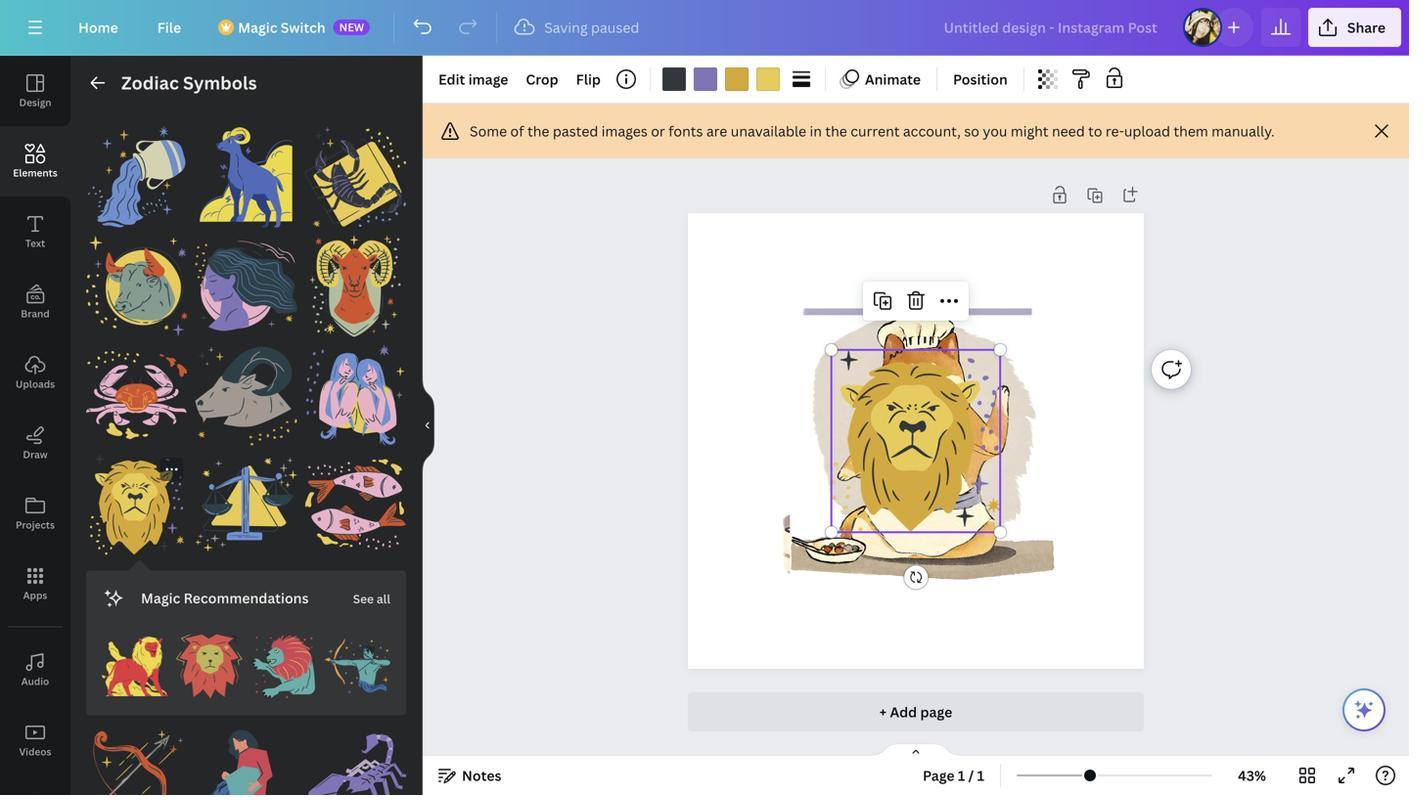 Task type: describe. For each thing, give the bounding box(es) containing it.
star sign libra image
[[195, 454, 297, 556]]

canva assistant image
[[1353, 699, 1376, 722]]

so
[[965, 122, 980, 140]]

star sign scorpio image for the right star sign aquarius image
[[305, 728, 406, 796]]

1 the from the left
[[528, 122, 550, 140]]

1 vertical spatial star sign sagittarius image
[[86, 728, 188, 796]]

2 the from the left
[[826, 122, 848, 140]]

of
[[511, 122, 524, 140]]

all
[[377, 591, 391, 608]]

position
[[954, 70, 1008, 89]]

1 1 from the left
[[958, 767, 966, 786]]

star sign taurus image
[[86, 236, 188, 337]]

animate
[[865, 70, 921, 89]]

magic for magic recommendations
[[141, 589, 180, 608]]

elements button
[[0, 126, 70, 197]]

page
[[921, 703, 953, 722]]

43% button
[[1221, 761, 1284, 792]]

star sign capricorn image
[[195, 345, 297, 446]]

uploads
[[16, 378, 55, 391]]

upload
[[1125, 122, 1171, 140]]

draw
[[23, 448, 48, 462]]

page 1 / 1
[[923, 767, 985, 786]]

see
[[353, 591, 374, 608]]

uploads button
[[0, 338, 70, 408]]

0 vertical spatial star sign sagittarius image
[[324, 634, 391, 700]]

add
[[890, 703, 917, 722]]

main menu bar
[[0, 0, 1410, 56]]

star sign pisces image
[[305, 454, 406, 556]]

current
[[851, 122, 900, 140]]

+ add page button
[[688, 693, 1144, 732]]

manually.
[[1212, 122, 1275, 140]]

edit
[[439, 70, 465, 89]]

notes button
[[431, 761, 509, 792]]

#32373b image
[[663, 68, 686, 91]]

saving paused
[[544, 18, 640, 37]]

videos button
[[0, 706, 70, 776]]

recommendations
[[184, 589, 309, 608]]

some of the pasted images or fonts are unavailable in the current account, so you might need to re-upload them manually.
[[470, 122, 1275, 140]]

you
[[983, 122, 1008, 140]]

+ add page
[[880, 703, 953, 722]]

audio button
[[0, 635, 70, 706]]

in
[[810, 122, 822, 140]]

symbols
[[183, 71, 257, 95]]

videos
[[19, 746, 51, 759]]

1 horizontal spatial star sign aquarius image
[[195, 728, 297, 796]]

home
[[78, 18, 118, 37]]

/
[[969, 767, 974, 786]]

animate button
[[834, 64, 929, 95]]

switch
[[281, 18, 326, 37]]

#8174bb image
[[694, 68, 718, 91]]

home link
[[63, 8, 134, 47]]

projects
[[16, 519, 55, 532]]

text button
[[0, 197, 70, 267]]

#32373b image
[[663, 68, 686, 91]]

apps button
[[0, 549, 70, 620]]

pasted
[[553, 122, 598, 140]]

projects button
[[0, 479, 70, 549]]

2 1 from the left
[[978, 767, 985, 786]]



Task type: vqa. For each thing, say whether or not it's contained in the screenshot.
#ebcb47 icon
yes



Task type: locate. For each thing, give the bounding box(es) containing it.
flip
[[576, 70, 601, 89]]

star sign cancer image
[[86, 345, 188, 446]]

unavailable
[[731, 122, 807, 140]]

magic
[[238, 18, 278, 37], [141, 589, 180, 608]]

0 vertical spatial star sign aquarius image
[[86, 126, 188, 228]]

group
[[86, 115, 188, 228], [195, 115, 297, 228], [305, 115, 406, 228], [86, 224, 188, 337], [195, 224, 297, 337], [305, 224, 406, 337], [86, 333, 188, 446], [195, 333, 297, 446], [305, 333, 406, 446], [195, 442, 297, 556], [305, 442, 406, 556], [86, 454, 188, 556], [102, 622, 168, 700], [176, 622, 242, 700], [250, 622, 316, 700], [324, 622, 391, 700], [86, 716, 188, 796], [305, 716, 406, 796], [195, 728, 297, 796]]

notes
[[462, 767, 502, 786]]

brand
[[21, 307, 50, 321]]

0 vertical spatial magic
[[238, 18, 278, 37]]

magic left recommendations
[[141, 589, 180, 608]]

#ebcb47 image
[[757, 68, 780, 91], [757, 68, 780, 91]]

star sign virgo image
[[195, 236, 297, 337]]

image
[[469, 70, 508, 89]]

magic switch
[[238, 18, 326, 37]]

share button
[[1309, 8, 1402, 47]]

crop
[[526, 70, 559, 89]]

brand button
[[0, 267, 70, 338]]

new
[[339, 20, 364, 34]]

to
[[1089, 122, 1103, 140]]

account,
[[903, 122, 961, 140]]

star sign sagittarius image
[[324, 634, 391, 700], [86, 728, 188, 796]]

fonts
[[669, 122, 703, 140]]

1 vertical spatial star sign scorpio image
[[305, 728, 406, 796]]

1 horizontal spatial magic
[[238, 18, 278, 37]]

0 horizontal spatial star sign aquarius image
[[86, 126, 188, 228]]

the right in
[[826, 122, 848, 140]]

1 vertical spatial star sign aries image
[[305, 236, 406, 337]]

elements
[[13, 166, 57, 180]]

zodiac symbols
[[121, 71, 257, 95]]

hide image
[[422, 379, 435, 473]]

saving
[[544, 18, 588, 37]]

star sign scorpio image
[[305, 126, 406, 228], [305, 728, 406, 796]]

are
[[707, 122, 728, 140]]

or
[[651, 122, 665, 140]]

position button
[[946, 64, 1016, 95]]

see all
[[353, 591, 391, 608]]

1 right /
[[978, 767, 985, 786]]

star sign aries image
[[195, 126, 297, 228], [305, 236, 406, 337]]

#8174bb image
[[694, 68, 718, 91]]

2 star sign scorpio image from the top
[[305, 728, 406, 796]]

file
[[157, 18, 181, 37]]

star sign leo image
[[86, 454, 188, 556], [102, 634, 168, 700], [176, 634, 242, 700], [250, 634, 316, 700]]

#daa824 image
[[725, 68, 749, 91], [725, 68, 749, 91]]

43%
[[1239, 767, 1267, 786]]

some
[[470, 122, 507, 140]]

1 star sign scorpio image from the top
[[305, 126, 406, 228]]

re-
[[1106, 122, 1125, 140]]

0 vertical spatial star sign scorpio image
[[305, 126, 406, 228]]

crop button
[[518, 64, 566, 95]]

1 horizontal spatial 1
[[978, 767, 985, 786]]

file button
[[142, 8, 197, 47]]

flip button
[[568, 64, 609, 95]]

them
[[1174, 122, 1209, 140]]

need
[[1052, 122, 1085, 140]]

magic recommendations
[[141, 589, 309, 608]]

edit image button
[[431, 64, 516, 95]]

0 horizontal spatial magic
[[141, 589, 180, 608]]

paused
[[591, 18, 640, 37]]

show pages image
[[869, 743, 963, 759]]

audio
[[21, 675, 49, 689]]

see all button
[[351, 579, 393, 618]]

1 horizontal spatial star sign aries image
[[305, 236, 406, 337]]

zodiac
[[121, 71, 179, 95]]

magic for magic switch
[[238, 18, 278, 37]]

the
[[528, 122, 550, 140], [826, 122, 848, 140]]

edit image
[[439, 70, 508, 89]]

side panel tab list
[[0, 56, 70, 796]]

page
[[923, 767, 955, 786]]

star sign gemini image
[[305, 345, 406, 446]]

1 horizontal spatial the
[[826, 122, 848, 140]]

design
[[19, 96, 51, 109]]

draw button
[[0, 408, 70, 479]]

magic left switch
[[238, 18, 278, 37]]

saving paused status
[[505, 16, 649, 39]]

+
[[880, 703, 887, 722]]

magic inside 'main' menu bar
[[238, 18, 278, 37]]

star sign scorpio image for the left star sign aries image
[[305, 126, 406, 228]]

1 horizontal spatial star sign sagittarius image
[[324, 634, 391, 700]]

share
[[1348, 18, 1386, 37]]

1 vertical spatial magic
[[141, 589, 180, 608]]

1
[[958, 767, 966, 786], [978, 767, 985, 786]]

0 horizontal spatial 1
[[958, 767, 966, 786]]

1 left /
[[958, 767, 966, 786]]

design button
[[0, 56, 70, 126]]

Design title text field
[[929, 8, 1176, 47]]

star sign aquarius image
[[86, 126, 188, 228], [195, 728, 297, 796]]

0 horizontal spatial star sign sagittarius image
[[86, 728, 188, 796]]

0 vertical spatial star sign aries image
[[195, 126, 297, 228]]

the right of
[[528, 122, 550, 140]]

1 vertical spatial star sign aquarius image
[[195, 728, 297, 796]]

text
[[25, 237, 45, 250]]

might
[[1011, 122, 1049, 140]]

apps
[[23, 589, 47, 603]]

images
[[602, 122, 648, 140]]

color group
[[659, 64, 784, 95]]

0 horizontal spatial star sign aries image
[[195, 126, 297, 228]]

0 horizontal spatial the
[[528, 122, 550, 140]]



